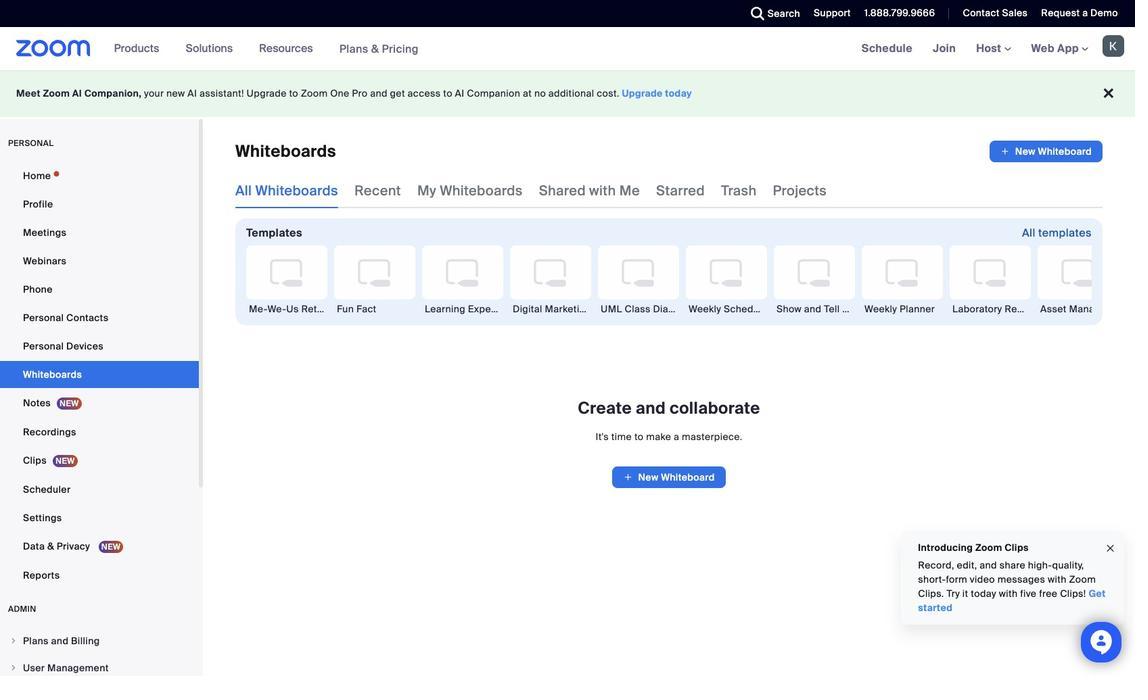 Task type: describe. For each thing, give the bounding box(es) containing it.
try
[[947, 588, 960, 600]]

billing
[[71, 636, 100, 648]]

laboratory
[[953, 303, 1003, 315]]

add image
[[1001, 145, 1010, 158]]

asset management
[[1041, 303, 1131, 315]]

phone
[[23, 284, 53, 296]]

demo
[[1091, 7, 1119, 19]]

2 upgrade from the left
[[622, 87, 663, 99]]

learning
[[425, 303, 466, 315]]

search
[[768, 7, 801, 20]]

me-we-us retrospective
[[249, 303, 366, 315]]

privacy
[[57, 541, 90, 553]]

record, edit, and share high-quality, short-form video messages with zoom clips. try it today with five free clips!
[[918, 560, 1096, 600]]

management for asset management
[[1070, 303, 1131, 315]]

user
[[23, 663, 45, 675]]

five
[[1021, 588, 1037, 600]]

personal contacts link
[[0, 305, 199, 332]]

retrospective
[[301, 303, 366, 315]]

laboratory report button
[[950, 246, 1037, 316]]

recordings
[[23, 426, 76, 439]]

0 horizontal spatial new whiteboard application
[[613, 467, 726, 489]]

contact
[[963, 7, 1000, 19]]

today inside the record, edit, and share high-quality, short-form video messages with zoom clips. try it today with five free clips!
[[971, 588, 997, 600]]

meet
[[16, 87, 41, 99]]

fun fact button
[[334, 246, 416, 316]]

personal menu menu
[[0, 162, 199, 591]]

time
[[612, 431, 632, 443]]

whiteboards up templates
[[255, 182, 338, 200]]

1 ai from the left
[[72, 87, 82, 99]]

with inside button
[[843, 303, 862, 315]]

asset management element
[[1038, 303, 1131, 316]]

show and tell with a twist element
[[774, 303, 896, 316]]

web app
[[1032, 41, 1079, 55]]

canvas for digital marketing canvas
[[594, 303, 628, 315]]

and for plans and billing
[[51, 636, 69, 648]]

all for all templates
[[1023, 226, 1036, 240]]

plans for plans and billing
[[23, 636, 49, 648]]

& for privacy
[[47, 541, 54, 553]]

2 ai from the left
[[188, 87, 197, 99]]

tell
[[824, 303, 840, 315]]

no
[[535, 87, 546, 99]]

solutions
[[186, 41, 233, 55]]

templates
[[1039, 226, 1092, 240]]

admin
[[8, 604, 36, 615]]

1.888.799.9666 button up schedule link
[[865, 7, 936, 19]]

marketing
[[545, 303, 591, 315]]

contact sales
[[963, 7, 1028, 19]]

banner containing products
[[0, 27, 1136, 71]]

companion,
[[84, 87, 142, 99]]

plans & pricing
[[340, 42, 419, 56]]

laboratory report
[[953, 303, 1037, 315]]

request a demo
[[1042, 7, 1119, 19]]

templates
[[246, 226, 302, 240]]

digital marketing canvas button
[[510, 246, 628, 316]]

reports link
[[0, 562, 199, 589]]

plans and billing menu item
[[0, 629, 199, 654]]

new for add icon
[[639, 472, 659, 484]]

1.888.799.9666 button up the join
[[855, 0, 939, 27]]

my whiteboards
[[418, 182, 523, 200]]

user management
[[23, 663, 109, 675]]

quality,
[[1053, 560, 1084, 572]]

recent
[[355, 182, 401, 200]]

at
[[523, 87, 532, 99]]

free
[[1039, 588, 1058, 600]]

a for show and tell with a twist
[[864, 303, 870, 315]]

and inside meet zoom ai companion, footer
[[370, 87, 388, 99]]

whiteboard for new whiteboard dropdown button to the top
[[1039, 146, 1092, 158]]

plans and billing
[[23, 636, 100, 648]]

whiteboards inside personal menu menu
[[23, 369, 82, 381]]

add image
[[624, 471, 633, 485]]

profile link
[[0, 191, 199, 218]]

webinars
[[23, 255, 66, 267]]

short-
[[918, 574, 946, 586]]

cost.
[[597, 87, 620, 99]]

today inside meet zoom ai companion, footer
[[666, 87, 692, 99]]

digital
[[513, 303, 543, 315]]

recordings link
[[0, 419, 199, 446]]

get
[[390, 87, 405, 99]]

schedule inside meetings navigation
[[862, 41, 913, 55]]

canvas for learning experience canvas
[[523, 303, 557, 315]]

scheduler link
[[0, 476, 199, 504]]

zoom right meet
[[43, 87, 70, 99]]

me-we-us retrospective button
[[246, 246, 366, 316]]

meetings link
[[0, 219, 199, 246]]

us
[[286, 303, 299, 315]]

schedule inside button
[[724, 303, 768, 315]]

get started
[[918, 588, 1106, 615]]

weekly for weekly planner
[[865, 303, 898, 315]]

personal for personal devices
[[23, 340, 64, 353]]

me-
[[249, 303, 268, 315]]

personal
[[8, 138, 54, 149]]

personal devices
[[23, 340, 104, 353]]

zoom logo image
[[16, 40, 90, 57]]

reports
[[23, 570, 60, 582]]

1 horizontal spatial to
[[444, 87, 453, 99]]

weekly planner
[[865, 303, 935, 315]]

whiteboards link
[[0, 361, 199, 388]]

it
[[963, 588, 969, 600]]

new whiteboard for add image
[[1016, 146, 1092, 158]]

webinars link
[[0, 248, 199, 275]]

zoom up "edit,"
[[976, 542, 1003, 554]]

clips.
[[918, 588, 944, 600]]

zoom left the one
[[301, 87, 328, 99]]

weekly planner element
[[862, 303, 943, 316]]

products button
[[114, 27, 165, 70]]

introducing zoom clips
[[918, 542, 1029, 554]]

1 upgrade from the left
[[247, 87, 287, 99]]



Task type: locate. For each thing, give the bounding box(es) containing it.
a inside button
[[864, 303, 870, 315]]

1 horizontal spatial new
[[1016, 146, 1036, 158]]

pricing
[[382, 42, 419, 56]]

product information navigation
[[104, 27, 429, 71]]

2 horizontal spatial a
[[1083, 7, 1089, 19]]

1 horizontal spatial plans
[[340, 42, 369, 56]]

clips
[[23, 455, 47, 467], [1005, 542, 1029, 554]]

and
[[370, 87, 388, 99], [805, 303, 822, 315], [636, 398, 666, 419], [980, 560, 997, 572], [51, 636, 69, 648]]

1 vertical spatial management
[[47, 663, 109, 675]]

0 vertical spatial today
[[666, 87, 692, 99]]

twist
[[872, 303, 896, 315]]

diagram
[[653, 303, 692, 315]]

weekly inside weekly planner element
[[865, 303, 898, 315]]

management down billing at the bottom of the page
[[47, 663, 109, 675]]

report
[[1005, 303, 1037, 315]]

new whiteboard button
[[990, 141, 1103, 162], [613, 467, 726, 489]]

0 horizontal spatial whiteboard
[[661, 472, 715, 484]]

management inside asset management "element"
[[1070, 303, 1131, 315]]

weekly schedule button
[[686, 246, 768, 316]]

shared with me
[[539, 182, 640, 200]]

3 ai from the left
[[455, 87, 465, 99]]

clips up 'scheduler'
[[23, 455, 47, 467]]

new right add icon
[[639, 472, 659, 484]]

1 horizontal spatial new whiteboard button
[[990, 141, 1103, 162]]

we-
[[268, 303, 286, 315]]

web app button
[[1032, 41, 1089, 55]]

one
[[330, 87, 350, 99]]

notes link
[[0, 390, 199, 418]]

with right tell at the right top of the page
[[843, 303, 862, 315]]

0 horizontal spatial today
[[666, 87, 692, 99]]

me-we-us retrospective element
[[246, 303, 366, 316]]

uml class diagram element
[[598, 303, 692, 316]]

to down resources dropdown button
[[289, 87, 298, 99]]

close image
[[1105, 541, 1116, 557]]

0 horizontal spatial a
[[674, 431, 680, 443]]

0 vertical spatial new
[[1016, 146, 1036, 158]]

show and tell with a twist
[[777, 303, 896, 315]]

whiteboards up all whiteboards on the top left of the page
[[236, 141, 336, 162]]

0 vertical spatial new whiteboard
[[1016, 146, 1092, 158]]

1 vertical spatial new
[[639, 472, 659, 484]]

& inside personal menu menu
[[47, 541, 54, 553]]

create
[[578, 398, 632, 419]]

& inside product information navigation
[[371, 42, 379, 56]]

1 horizontal spatial a
[[864, 303, 870, 315]]

search button
[[741, 0, 804, 27]]

resources
[[259, 41, 313, 55]]

1 vertical spatial today
[[971, 588, 997, 600]]

0 vertical spatial new whiteboard button
[[990, 141, 1103, 162]]

and inside button
[[805, 303, 822, 315]]

data
[[23, 541, 45, 553]]

and for show and tell with a twist
[[805, 303, 822, 315]]

get started link
[[918, 588, 1106, 615]]

1 vertical spatial clips
[[1005, 542, 1029, 554]]

ai left companion at the top left of page
[[455, 87, 465, 99]]

all inside tab list
[[236, 182, 252, 200]]

management right asset
[[1070, 303, 1131, 315]]

1 horizontal spatial management
[[1070, 303, 1131, 315]]

with up free
[[1048, 574, 1067, 586]]

new for add image
[[1016, 146, 1036, 158]]

sales
[[1003, 7, 1028, 19]]

ai
[[72, 87, 82, 99], [188, 87, 197, 99], [455, 87, 465, 99]]

0 vertical spatial new whiteboard application
[[990, 141, 1103, 162]]

fun fact element
[[334, 303, 416, 316]]

1 vertical spatial new whiteboard button
[[613, 467, 726, 489]]

right image
[[9, 665, 18, 673]]

& right 'data'
[[47, 541, 54, 553]]

personal
[[23, 312, 64, 324], [23, 340, 64, 353]]

2 vertical spatial a
[[674, 431, 680, 443]]

schedule left show
[[724, 303, 768, 315]]

plans
[[340, 42, 369, 56], [23, 636, 49, 648]]

new whiteboard
[[1016, 146, 1092, 158], [639, 472, 715, 484]]

0 horizontal spatial plans
[[23, 636, 49, 648]]

personal devices link
[[0, 333, 199, 360]]

class
[[625, 303, 651, 315]]

meetings navigation
[[852, 27, 1136, 71]]

upgrade today link
[[622, 87, 692, 99]]

solutions button
[[186, 27, 239, 70]]

0 vertical spatial all
[[236, 182, 252, 200]]

canvas inside button
[[594, 303, 628, 315]]

plans up meet zoom ai companion, your new ai assistant! upgrade to zoom one pro and get access to ai companion at no additional cost. upgrade today
[[340, 42, 369, 56]]

all up templates
[[236, 182, 252, 200]]

and left get on the left top of page
[[370, 87, 388, 99]]

& for pricing
[[371, 42, 379, 56]]

1 horizontal spatial schedule
[[862, 41, 913, 55]]

home link
[[0, 162, 199, 190]]

canvas inside button
[[523, 303, 557, 315]]

0 horizontal spatial upgrade
[[247, 87, 287, 99]]

0 horizontal spatial all
[[236, 182, 252, 200]]

2 horizontal spatial ai
[[455, 87, 465, 99]]

0 vertical spatial &
[[371, 42, 379, 56]]

&
[[371, 42, 379, 56], [47, 541, 54, 553]]

1 vertical spatial new whiteboard
[[639, 472, 715, 484]]

fact
[[357, 303, 377, 315]]

introducing
[[918, 542, 973, 554]]

form
[[946, 574, 968, 586]]

1 horizontal spatial new whiteboard
[[1016, 146, 1092, 158]]

0 horizontal spatial ai
[[72, 87, 82, 99]]

a left "twist"
[[864, 303, 870, 315]]

all inside button
[[1023, 226, 1036, 240]]

uml class diagram
[[601, 303, 692, 315]]

0 horizontal spatial schedule
[[724, 303, 768, 315]]

new whiteboard down it's time to make a masterpiece. on the right bottom of the page
[[639, 472, 715, 484]]

plans right right image
[[23, 636, 49, 648]]

and up make
[[636, 398, 666, 419]]

get
[[1089, 588, 1106, 600]]

personal for personal contacts
[[23, 312, 64, 324]]

with left me
[[590, 182, 616, 200]]

personal contacts
[[23, 312, 109, 324]]

and for create and collaborate
[[636, 398, 666, 419]]

learning experience canvas element
[[422, 303, 557, 316]]

canvas
[[523, 303, 557, 315], [594, 303, 628, 315]]

clips up the share
[[1005, 542, 1029, 554]]

today
[[666, 87, 692, 99], [971, 588, 997, 600]]

personal down phone
[[23, 312, 64, 324]]

edit,
[[957, 560, 977, 572]]

1 personal from the top
[[23, 312, 64, 324]]

and left billing at the bottom of the page
[[51, 636, 69, 648]]

uml class diagram button
[[598, 246, 692, 316]]

management
[[1070, 303, 1131, 315], [47, 663, 109, 675]]

laboratory report element
[[950, 303, 1037, 316]]

learning experience canvas button
[[422, 246, 557, 316]]

2 canvas from the left
[[594, 303, 628, 315]]

0 horizontal spatial &
[[47, 541, 54, 553]]

upgrade right cost.
[[622, 87, 663, 99]]

whiteboards down personal devices
[[23, 369, 82, 381]]

weekly inside weekly schedule element
[[689, 303, 722, 315]]

0 horizontal spatial new
[[639, 472, 659, 484]]

zoom up 'clips!'
[[1069, 574, 1096, 586]]

banner
[[0, 27, 1136, 71]]

0 vertical spatial a
[[1083, 7, 1089, 19]]

1 horizontal spatial ai
[[188, 87, 197, 99]]

weekly planner button
[[862, 246, 943, 316]]

plans inside menu item
[[23, 636, 49, 648]]

it's
[[596, 431, 609, 443]]

0 horizontal spatial new whiteboard
[[639, 472, 715, 484]]

shared
[[539, 182, 586, 200]]

1 horizontal spatial &
[[371, 42, 379, 56]]

host
[[977, 41, 1005, 55]]

projects
[[773, 182, 827, 200]]

1 horizontal spatial upgrade
[[622, 87, 663, 99]]

1 vertical spatial personal
[[23, 340, 64, 353]]

notes
[[23, 397, 51, 409]]

all whiteboards
[[236, 182, 338, 200]]

experience
[[468, 303, 520, 315]]

whiteboard for bottommost new whiteboard dropdown button
[[661, 472, 715, 484]]

1 horizontal spatial clips
[[1005, 542, 1029, 554]]

all templates
[[1023, 226, 1092, 240]]

0 horizontal spatial canvas
[[523, 303, 557, 315]]

fun fact
[[337, 303, 377, 315]]

weekly schedule
[[689, 303, 768, 315]]

upgrade down product information navigation
[[247, 87, 287, 99]]

whiteboard down it's time to make a masterpiece. on the right bottom of the page
[[661, 472, 715, 484]]

join
[[933, 41, 956, 55]]

management for user management
[[47, 663, 109, 675]]

app
[[1058, 41, 1079, 55]]

profile picture image
[[1103, 35, 1125, 57]]

assistant!
[[200, 87, 244, 99]]

1 horizontal spatial weekly
[[865, 303, 898, 315]]

uml
[[601, 303, 623, 315]]

0 horizontal spatial to
[[289, 87, 298, 99]]

2 horizontal spatial to
[[635, 431, 644, 443]]

0 horizontal spatial management
[[47, 663, 109, 675]]

create and collaborate
[[578, 398, 761, 419]]

devices
[[66, 340, 104, 353]]

my
[[418, 182, 437, 200]]

contacts
[[66, 312, 109, 324]]

zoom inside the record, edit, and share high-quality, short-form video messages with zoom clips. try it today with five free clips!
[[1069, 574, 1096, 586]]

schedule link
[[852, 27, 923, 70]]

it's time to make a masterpiece.
[[596, 431, 743, 443]]

0 horizontal spatial weekly
[[689, 303, 722, 315]]

0 vertical spatial clips
[[23, 455, 47, 467]]

whiteboard right add image
[[1039, 146, 1092, 158]]

share
[[1000, 560, 1026, 572]]

web
[[1032, 41, 1055, 55]]

& left pricing
[[371, 42, 379, 56]]

1 vertical spatial schedule
[[724, 303, 768, 315]]

new whiteboard application
[[990, 141, 1103, 162], [613, 467, 726, 489]]

schedule down 1.888.799.9666
[[862, 41, 913, 55]]

1 vertical spatial new whiteboard application
[[613, 467, 726, 489]]

1 canvas from the left
[[523, 303, 557, 315]]

ai left companion,
[[72, 87, 82, 99]]

0 vertical spatial plans
[[340, 42, 369, 56]]

new whiteboard right add image
[[1016, 146, 1092, 158]]

with inside tabs of all whiteboard page tab list
[[590, 182, 616, 200]]

weekly schedule element
[[686, 303, 768, 316]]

plans inside product information navigation
[[340, 42, 369, 56]]

0 vertical spatial schedule
[[862, 41, 913, 55]]

all for all whiteboards
[[236, 182, 252, 200]]

started
[[918, 602, 953, 615]]

1 horizontal spatial today
[[971, 588, 997, 600]]

0 horizontal spatial clips
[[23, 455, 47, 467]]

right image
[[9, 638, 18, 646]]

new right add image
[[1016, 146, 1036, 158]]

asset management button
[[1038, 246, 1131, 316]]

to right the time
[[635, 431, 644, 443]]

and left tell at the right top of the page
[[805, 303, 822, 315]]

meet zoom ai companion, footer
[[0, 70, 1136, 117]]

new whiteboard for add icon
[[639, 472, 715, 484]]

1 vertical spatial plans
[[23, 636, 49, 648]]

0 vertical spatial whiteboard
[[1039, 146, 1092, 158]]

settings link
[[0, 505, 199, 532]]

1 horizontal spatial whiteboard
[[1039, 146, 1092, 158]]

2 weekly from the left
[[865, 303, 898, 315]]

tabs of all whiteboard page tab list
[[236, 173, 827, 208]]

clips inside personal menu menu
[[23, 455, 47, 467]]

whiteboards right my
[[440, 182, 523, 200]]

1 weekly from the left
[[689, 303, 722, 315]]

and inside the record, edit, and share high-quality, short-form video messages with zoom clips. try it today with five free clips!
[[980, 560, 997, 572]]

collaborate
[[670, 398, 761, 419]]

whiteboard
[[1039, 146, 1092, 158], [661, 472, 715, 484]]

scheduler
[[23, 484, 71, 496]]

new
[[167, 87, 185, 99]]

1 vertical spatial a
[[864, 303, 870, 315]]

1 horizontal spatial new whiteboard application
[[990, 141, 1103, 162]]

1 vertical spatial &
[[47, 541, 54, 553]]

plans for plans & pricing
[[340, 42, 369, 56]]

data & privacy
[[23, 541, 93, 553]]

0 vertical spatial management
[[1070, 303, 1131, 315]]

user management menu item
[[0, 656, 199, 677]]

weekly for weekly schedule
[[689, 303, 722, 315]]

and inside menu item
[[51, 636, 69, 648]]

video
[[970, 574, 995, 586]]

ai right the new
[[188, 87, 197, 99]]

personal down personal contacts at the top
[[23, 340, 64, 353]]

2 personal from the top
[[23, 340, 64, 353]]

whiteboards
[[236, 141, 336, 162], [255, 182, 338, 200], [440, 182, 523, 200], [23, 369, 82, 381]]

1 vertical spatial all
[[1023, 226, 1036, 240]]

a for it's time to make a masterpiece.
[[674, 431, 680, 443]]

1 horizontal spatial all
[[1023, 226, 1036, 240]]

all templates button
[[1023, 223, 1092, 244]]

profile
[[23, 198, 53, 210]]

additional
[[549, 87, 595, 99]]

record,
[[918, 560, 955, 572]]

support
[[814, 7, 851, 19]]

to right 'access'
[[444, 87, 453, 99]]

1 horizontal spatial canvas
[[594, 303, 628, 315]]

and up 'video'
[[980, 560, 997, 572]]

admin menu menu
[[0, 629, 199, 677]]

with down messages
[[999, 588, 1018, 600]]

a right make
[[674, 431, 680, 443]]

home
[[23, 170, 51, 182]]

a left demo
[[1083, 7, 1089, 19]]

phone link
[[0, 276, 199, 303]]

management inside the user management 'menu item'
[[47, 663, 109, 675]]

0 vertical spatial personal
[[23, 312, 64, 324]]

settings
[[23, 512, 62, 525]]

show
[[777, 303, 802, 315]]

planner
[[900, 303, 935, 315]]

1 vertical spatial whiteboard
[[661, 472, 715, 484]]

all left templates at the top of the page
[[1023, 226, 1036, 240]]

digital marketing canvas element
[[510, 303, 628, 316]]

0 horizontal spatial new whiteboard button
[[613, 467, 726, 489]]



Task type: vqa. For each thing, say whether or not it's contained in the screenshot.
upgrade to the right
yes



